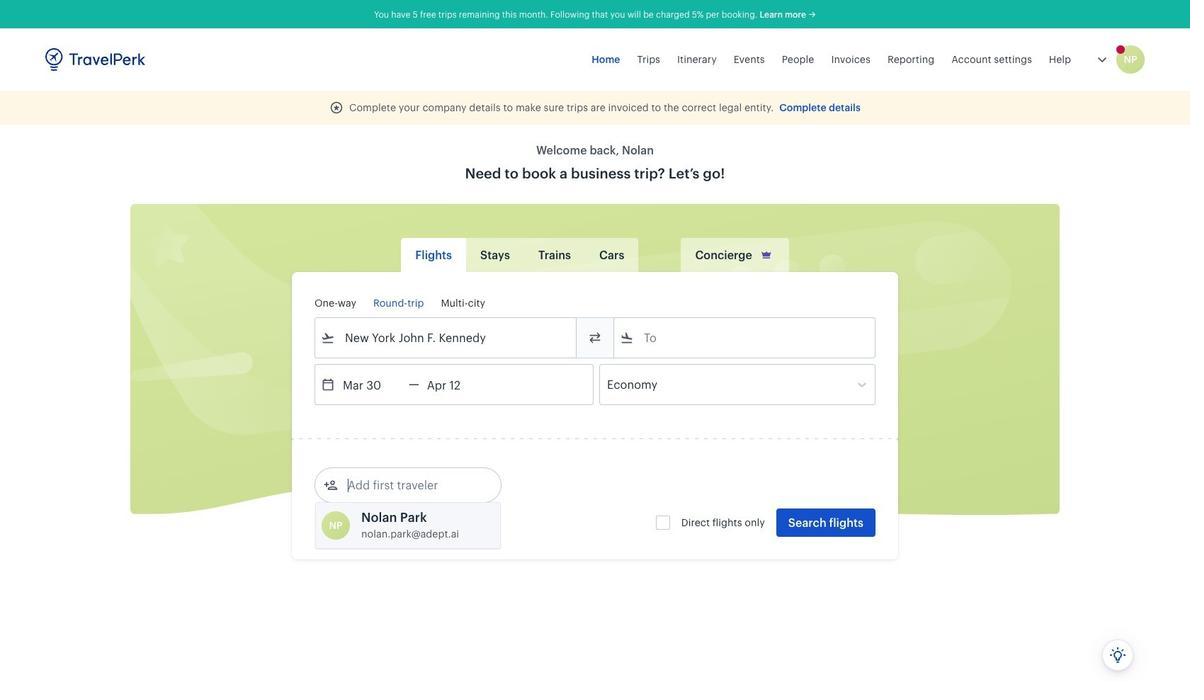 Task type: describe. For each thing, give the bounding box(es) containing it.
Depart text field
[[335, 365, 409, 405]]

To search field
[[634, 327, 857, 349]]



Task type: locate. For each thing, give the bounding box(es) containing it.
From search field
[[335, 327, 558, 349]]

Add first traveler search field
[[338, 474, 485, 497]]

Return text field
[[419, 365, 493, 405]]



